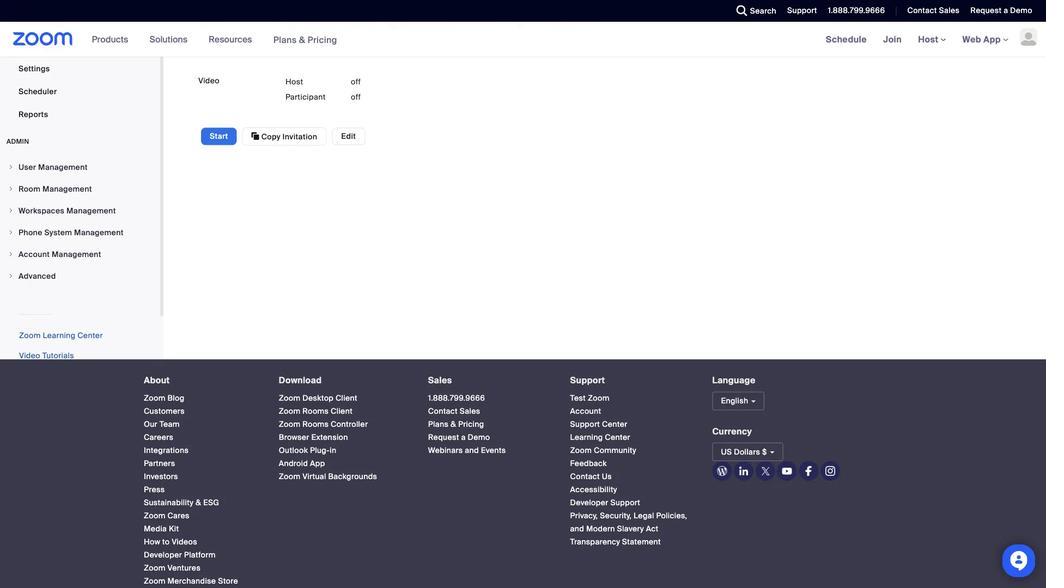 Task type: vqa. For each thing, say whether or not it's contained in the screenshot.
outlook
yes



Task type: locate. For each thing, give the bounding box(es) containing it.
meetings navigation
[[818, 22, 1046, 57]]

0 vertical spatial a
[[1004, 5, 1008, 16]]

careers
[[144, 433, 173, 443]]

a up web app dropdown button
[[1004, 5, 1008, 16]]

right image inside room management menu item
[[8, 186, 14, 192]]

video for video tutorials
[[19, 351, 40, 361]]

us dollars $ button
[[713, 443, 783, 462]]

zoom blog customers our team careers integrations partners investors press sustainability & esg zoom cares media kit how to videos developer platform zoom ventures zoom merchandise store
[[144, 394, 238, 587]]

privacy,
[[570, 511, 598, 521]]

0 horizontal spatial 1.888.799.9666
[[428, 394, 485, 404]]

product information navigation
[[84, 22, 345, 57]]

plans & pricing link
[[273, 34, 337, 45], [273, 34, 337, 45], [428, 420, 484, 430]]

0 vertical spatial plans
[[273, 34, 297, 45]]

and down privacy,
[[570, 524, 584, 534]]

pricing inside product information navigation
[[308, 34, 337, 45]]

0 vertical spatial video
[[198, 75, 220, 86]]

1 off from the top
[[351, 77, 361, 87]]

0 vertical spatial rooms
[[303, 407, 329, 417]]

merchandise
[[168, 577, 216, 587]]

solutions button
[[150, 22, 192, 57]]

1 horizontal spatial developer
[[570, 498, 609, 508]]

1.888.799.9666 for 1.888.799.9666 contact sales plans & pricing request a demo webinars and events
[[428, 394, 485, 404]]

1 horizontal spatial &
[[299, 34, 305, 45]]

reports
[[19, 109, 48, 119]]

investors
[[144, 472, 178, 482]]

management down room management menu item at the left of the page
[[66, 206, 116, 216]]

right image inside account management menu item
[[8, 251, 14, 258]]

1.888.799.9666 inside button
[[828, 5, 885, 16]]

2 right image from the top
[[8, 186, 14, 192]]

calendar for outlook
[[440, 17, 478, 29]]

right image down right image
[[8, 251, 14, 258]]

android app link
[[279, 459, 325, 469]]

store
[[218, 577, 238, 587]]

and left "events"
[[465, 446, 479, 456]]

1 vertical spatial &
[[451, 420, 456, 430]]

1 vertical spatial account
[[570, 407, 601, 417]]

video left the tutorials
[[19, 351, 40, 361]]

0 vertical spatial and
[[465, 446, 479, 456]]

2 btn image from the left
[[516, 18, 527, 29]]

outlook
[[404, 17, 437, 29], [279, 446, 308, 456]]

1 horizontal spatial a
[[1004, 5, 1008, 16]]

btn image for outlook calendar (.ics)
[[389, 18, 400, 29]]

0 vertical spatial app
[[984, 34, 1001, 45]]

app
[[984, 34, 1001, 45], [310, 459, 325, 469]]

to down media kit "link"
[[162, 537, 170, 547]]

controller
[[331, 420, 368, 430]]

0 vertical spatial pricing
[[308, 34, 337, 45]]

backgrounds
[[328, 472, 377, 482]]

feedback
[[570, 459, 607, 469]]

1 vertical spatial outlook
[[279, 446, 308, 456]]

0 horizontal spatial a
[[461, 433, 466, 443]]

copy invitation
[[259, 132, 317, 142]]

a up webinars and events "link"
[[461, 433, 466, 443]]

outlook inside zoom desktop client zoom rooms client zoom rooms controller browser extension outlook plug-in android app zoom virtual backgrounds
[[279, 446, 308, 456]]

2 horizontal spatial &
[[451, 420, 456, 430]]

0 horizontal spatial video
[[19, 351, 40, 361]]

1.888.799.9666 inside 1.888.799.9666 contact sales plans & pricing request a demo webinars and events
[[428, 394, 485, 404]]

1 horizontal spatial demo
[[1010, 5, 1033, 16]]

1 horizontal spatial host
[[918, 34, 941, 45]]

1 vertical spatial plans
[[428, 420, 449, 430]]

right image left room
[[8, 186, 14, 192]]

1 vertical spatial rooms
[[303, 420, 329, 430]]

1 horizontal spatial to
[[215, 18, 223, 28]]

1.888.799.9666 up schedule link
[[828, 5, 885, 16]]

host element
[[351, 76, 416, 87], [351, 91, 416, 102]]

slavery
[[617, 524, 644, 534]]

yahoo calendar
[[529, 17, 598, 29]]

btn image
[[389, 18, 400, 29], [516, 18, 527, 29]]

0 horizontal spatial calendar
[[334, 17, 373, 29]]

application
[[286, 0, 1011, 3]]

1.888.799.9666
[[828, 5, 885, 16], [428, 394, 485, 404]]

2 rooms from the top
[[303, 420, 329, 430]]

1 horizontal spatial video
[[198, 75, 220, 86]]

developer
[[570, 498, 609, 508], [144, 550, 182, 561]]

0 horizontal spatial account
[[19, 249, 50, 259]]

request a demo link
[[963, 0, 1046, 22], [971, 5, 1033, 16], [428, 433, 490, 443]]

1 btn image from the left
[[389, 18, 400, 29]]

host element for host
[[351, 76, 416, 87]]

app right web
[[984, 34, 1001, 45]]

in
[[330, 446, 336, 456]]

management up workspaces management
[[43, 184, 92, 194]]

1 host element from the top
[[351, 76, 416, 87]]

0 horizontal spatial btn image
[[389, 18, 400, 29]]

support up security,
[[611, 498, 640, 508]]

2 vertical spatial center
[[605, 433, 631, 443]]

0 vertical spatial off
[[351, 77, 361, 87]]

calendar for yahoo
[[560, 17, 598, 29]]

management down "phone system management" menu item at the left top of page
[[52, 249, 101, 259]]

1 horizontal spatial pricing
[[458, 420, 484, 430]]

1.888.799.9666 down sales link
[[428, 394, 485, 404]]

rooms down zoom rooms client link
[[303, 420, 329, 430]]

calendar left (.ics)
[[440, 17, 478, 29]]

support
[[788, 5, 817, 16], [570, 375, 605, 386], [570, 420, 600, 430], [611, 498, 640, 508]]

off for host
[[351, 77, 361, 87]]

developer down how to videos link
[[144, 550, 182, 561]]

advanced
[[19, 271, 56, 281]]

0 horizontal spatial &
[[196, 498, 201, 508]]

1 calendar from the left
[[334, 17, 373, 29]]

5 right image from the top
[[8, 273, 14, 280]]

account down test zoom "link"
[[570, 407, 601, 417]]

integrations link
[[144, 446, 189, 456]]

copy invitation button
[[242, 127, 327, 146]]

1 vertical spatial off
[[351, 92, 361, 102]]

right image inside workspaces management menu item
[[8, 208, 14, 214]]

test
[[570, 394, 586, 404]]

desktop
[[303, 394, 334, 404]]

0 vertical spatial developer
[[570, 498, 609, 508]]

press link
[[144, 485, 165, 495]]

transparency
[[570, 537, 620, 547]]

right image left advanced
[[8, 273, 14, 280]]

plans up webinars
[[428, 420, 449, 430]]

0 horizontal spatial to
[[162, 537, 170, 547]]

recordings
[[19, 18, 61, 28]]

room management menu item
[[0, 179, 160, 199]]

learning up the tutorials
[[43, 331, 75, 341]]

1 vertical spatial and
[[570, 524, 584, 534]]

sales up host dropdown button
[[939, 5, 960, 16]]

statement
[[622, 537, 661, 547]]

1 horizontal spatial contact
[[570, 472, 600, 482]]

and
[[465, 446, 479, 456], [570, 524, 584, 534]]

management up room management
[[38, 162, 88, 172]]

1 vertical spatial 1.888.799.9666
[[428, 394, 485, 404]]

calendar right yahoo
[[560, 17, 598, 29]]

right image
[[8, 229, 14, 236]]

0 horizontal spatial and
[[465, 446, 479, 456]]

banner containing products
[[0, 22, 1046, 57]]

zoom ventures link
[[144, 564, 201, 574]]

1 vertical spatial learning
[[570, 433, 603, 443]]

right image
[[8, 164, 14, 171], [8, 186, 14, 192], [8, 208, 14, 214], [8, 251, 14, 258], [8, 273, 14, 280]]

support up test zoom "link"
[[570, 375, 605, 386]]

1 vertical spatial to
[[162, 537, 170, 547]]

1 vertical spatial developer
[[144, 550, 182, 561]]

right image up right image
[[8, 208, 14, 214]]

0 horizontal spatial request
[[428, 433, 459, 443]]

0 horizontal spatial pricing
[[308, 34, 337, 45]]

sales link
[[428, 375, 452, 386]]

developer down accessibility on the bottom right of page
[[570, 498, 609, 508]]

0 vertical spatial host element
[[351, 76, 416, 87]]

demo
[[1010, 5, 1033, 16], [468, 433, 490, 443]]

contact up host dropdown button
[[908, 5, 937, 16]]

webinars and events link
[[428, 446, 506, 456]]

management for account management
[[52, 249, 101, 259]]

calendar right google
[[334, 17, 373, 29]]

rooms
[[303, 407, 329, 417], [303, 420, 329, 430]]

host up "participant"
[[286, 77, 303, 87]]

scheduler link
[[0, 81, 160, 102]]

& down the 1.888.799.9666 link
[[451, 420, 456, 430]]

2 horizontal spatial calendar
[[560, 17, 598, 29]]

request
[[971, 5, 1002, 16], [428, 433, 459, 443]]

0 horizontal spatial sales
[[428, 375, 452, 386]]

0 horizontal spatial contact
[[428, 407, 458, 417]]

1.888.799.9666 link
[[428, 394, 485, 404]]

phone
[[19, 228, 42, 238]]

2 calendar from the left
[[440, 17, 478, 29]]

demo up the profile picture at top right
[[1010, 5, 1033, 16]]

3 right image from the top
[[8, 208, 14, 214]]

1 vertical spatial host
[[286, 77, 303, 87]]

1 horizontal spatial app
[[984, 34, 1001, 45]]

our team link
[[144, 420, 180, 430]]

1 horizontal spatial request
[[971, 5, 1002, 16]]

1 vertical spatial contact
[[428, 407, 458, 417]]

0 vertical spatial request
[[971, 5, 1002, 16]]

right image inside user management menu item
[[8, 164, 14, 171]]

sales down the 1.888.799.9666 link
[[460, 407, 480, 417]]

android
[[279, 459, 308, 469]]

test zoom account support center learning center zoom community feedback contact us accessibility developer support privacy, security, legal policies, and modern slavery act transparency statement
[[570, 394, 687, 547]]

2 off from the top
[[351, 92, 361, 102]]

learning down support center link
[[570, 433, 603, 443]]

1 vertical spatial pricing
[[458, 420, 484, 430]]

1 horizontal spatial 1.888.799.9666
[[828, 5, 885, 16]]

contact
[[908, 5, 937, 16], [428, 407, 458, 417], [570, 472, 600, 482]]

0 vertical spatial &
[[299, 34, 305, 45]]

0 vertical spatial outlook
[[404, 17, 437, 29]]

1 vertical spatial host element
[[351, 91, 416, 102]]

plans
[[273, 34, 297, 45], [428, 420, 449, 430]]

contact down the 1.888.799.9666 link
[[428, 407, 458, 417]]

1 horizontal spatial calendar
[[440, 17, 478, 29]]

developer inside zoom blog customers our team careers integrations partners investors press sustainability & esg zoom cares media kit how to videos developer platform zoom ventures zoom merchandise store
[[144, 550, 182, 561]]

2 vertical spatial &
[[196, 498, 201, 508]]

1 right image from the top
[[8, 164, 14, 171]]

zoom community link
[[570, 446, 637, 456]]

management inside menu item
[[52, 249, 101, 259]]

developer inside test zoom account support center learning center zoom community feedback contact us accessibility developer support privacy, security, legal policies, and modern slavery act transparency statement
[[570, 498, 609, 508]]

request up web app dropdown button
[[971, 5, 1002, 16]]

0 horizontal spatial demo
[[468, 433, 490, 443]]

rooms down desktop
[[303, 407, 329, 417]]

1 vertical spatial center
[[602, 420, 628, 430]]

browser extension link
[[279, 433, 348, 443]]

& left esg
[[196, 498, 201, 508]]

0 horizontal spatial developer
[[144, 550, 182, 561]]

demo up webinars and events "link"
[[468, 433, 490, 443]]

video tutorials
[[19, 351, 74, 361]]

request inside 1.888.799.9666 contact sales plans & pricing request a demo webinars and events
[[428, 433, 459, 443]]

2 horizontal spatial sales
[[939, 5, 960, 16]]

3 calendar from the left
[[560, 17, 598, 29]]

sales up the 1.888.799.9666 link
[[428, 375, 452, 386]]

1 horizontal spatial plans
[[428, 420, 449, 430]]

settings
[[19, 63, 50, 74]]

0 vertical spatial 1.888.799.9666
[[828, 5, 885, 16]]

media kit link
[[144, 524, 179, 534]]

0 horizontal spatial app
[[310, 459, 325, 469]]

clips
[[19, 41, 38, 51]]

plans down btn image
[[273, 34, 297, 45]]

account inside menu item
[[19, 249, 50, 259]]

us dollars $
[[721, 447, 767, 457]]

copy image
[[252, 131, 259, 141]]

2 host element from the top
[[351, 91, 416, 102]]

management for workspaces management
[[66, 206, 116, 216]]

account inside test zoom account support center learning center zoom community feedback contact us accessibility developer support privacy, security, legal policies, and modern slavery act transparency statement
[[570, 407, 601, 417]]

start button
[[201, 128, 237, 145]]

1 horizontal spatial btn image
[[516, 18, 527, 29]]

app down "plug-"
[[310, 459, 325, 469]]

accessibility link
[[570, 485, 617, 495]]

1 vertical spatial video
[[19, 351, 40, 361]]

zoom logo image
[[13, 32, 73, 46]]

2 vertical spatial sales
[[460, 407, 480, 417]]

contact inside 1.888.799.9666 contact sales plans & pricing request a demo webinars and events
[[428, 407, 458, 417]]

add to
[[198, 18, 223, 28]]

0 vertical spatial learning
[[43, 331, 75, 341]]

0 horizontal spatial plans
[[273, 34, 297, 45]]

banner
[[0, 22, 1046, 57]]

1 vertical spatial a
[[461, 433, 466, 443]]

account up advanced
[[19, 249, 50, 259]]

download link
[[279, 375, 322, 386]]

(.ics)
[[480, 17, 500, 29]]

admin menu menu
[[0, 157, 160, 288]]

2 vertical spatial contact
[[570, 472, 600, 482]]

outlook calendar (.ics)
[[402, 17, 500, 29]]

workspaces management
[[19, 206, 116, 216]]

management down workspaces management menu item
[[74, 228, 124, 238]]

contact sales link
[[899, 0, 963, 22], [908, 5, 960, 16], [428, 407, 480, 417]]

participant
[[286, 92, 326, 102]]

community
[[594, 446, 637, 456]]

developer platform link
[[144, 550, 216, 561]]

products button
[[92, 22, 133, 57]]

1.888.799.9666 button up 'schedule'
[[820, 0, 888, 22]]

& inside zoom blog customers our team careers integrations partners investors press sustainability & esg zoom cares media kit how to videos developer platform zoom ventures zoom merchandise store
[[196, 498, 201, 508]]

btn image inside the yahoo calendar link
[[516, 18, 527, 29]]

& down google
[[299, 34, 305, 45]]

1 horizontal spatial outlook
[[404, 17, 437, 29]]

1 vertical spatial app
[[310, 459, 325, 469]]

zoom
[[19, 331, 41, 341], [144, 394, 166, 404], [279, 394, 301, 404], [588, 394, 610, 404], [279, 407, 301, 417], [279, 420, 301, 430], [570, 446, 592, 456], [279, 472, 301, 482], [144, 511, 166, 521], [144, 564, 166, 574], [144, 577, 166, 587]]

1 horizontal spatial sales
[[460, 407, 480, 417]]

0 horizontal spatial outlook
[[279, 446, 308, 456]]

1 vertical spatial request
[[428, 433, 459, 443]]

btn image inside outlook calendar (.ics) link
[[389, 18, 400, 29]]

calendar
[[334, 17, 373, 29], [440, 17, 478, 29], [560, 17, 598, 29]]

language
[[713, 375, 756, 386]]

web app
[[963, 34, 1001, 45]]

0 vertical spatial sales
[[939, 5, 960, 16]]

0 vertical spatial contact
[[908, 5, 937, 16]]

video down product information navigation
[[198, 75, 220, 86]]

to right add
[[215, 18, 223, 28]]

2 horizontal spatial contact
[[908, 5, 937, 16]]

yahoo
[[531, 17, 557, 29]]

how
[[144, 537, 160, 547]]

request up webinars
[[428, 433, 459, 443]]

1 vertical spatial demo
[[468, 433, 490, 443]]

0 vertical spatial account
[[19, 249, 50, 259]]

1 horizontal spatial account
[[570, 407, 601, 417]]

schedule
[[826, 34, 867, 45]]

personal menu menu
[[0, 0, 160, 126]]

clips link
[[0, 35, 160, 57]]

english button
[[713, 392, 765, 411]]

pricing up webinars and events "link"
[[458, 420, 484, 430]]

edit button
[[332, 128, 365, 145]]

client
[[336, 394, 357, 404], [331, 407, 353, 417]]

join link
[[875, 22, 910, 57]]

4 right image from the top
[[8, 251, 14, 258]]

right image left user
[[8, 164, 14, 171]]

1 horizontal spatial learning
[[570, 433, 603, 443]]

contact down feedback at the bottom of the page
[[570, 472, 600, 482]]

right image for room
[[8, 186, 14, 192]]

sales
[[939, 5, 960, 16], [428, 375, 452, 386], [460, 407, 480, 417]]

1 horizontal spatial and
[[570, 524, 584, 534]]

0 vertical spatial host
[[918, 34, 941, 45]]

host down contact sales
[[918, 34, 941, 45]]

0 vertical spatial center
[[77, 331, 103, 341]]

zoom desktop client zoom rooms client zoom rooms controller browser extension outlook plug-in android app zoom virtual backgrounds
[[279, 394, 377, 482]]

pricing down google
[[308, 34, 337, 45]]



Task type: describe. For each thing, give the bounding box(es) containing it.
1.888.799.9666 button up schedule link
[[828, 5, 885, 16]]

policies,
[[656, 511, 687, 521]]

google calendar link
[[286, 14, 373, 32]]

cares
[[168, 511, 190, 521]]

1.888.799.9666 for 1.888.799.9666
[[828, 5, 885, 16]]

and inside test zoom account support center learning center zoom community feedback contact us accessibility developer support privacy, security, legal policies, and modern slavery act transparency statement
[[570, 524, 584, 534]]

calendar for google
[[334, 17, 373, 29]]

feedback button
[[570, 459, 607, 469]]

press
[[144, 485, 165, 495]]

phone system management
[[19, 228, 124, 238]]

test zoom link
[[570, 394, 610, 404]]

partners
[[144, 459, 175, 469]]

1 rooms from the top
[[303, 407, 329, 417]]

accessibility
[[570, 485, 617, 495]]

esg
[[203, 498, 219, 508]]

google
[[301, 17, 332, 29]]

0 vertical spatial to
[[215, 18, 223, 28]]

video tutorials link
[[19, 351, 74, 361]]

account management menu item
[[0, 244, 160, 265]]

kit
[[169, 524, 179, 534]]

workspaces management menu item
[[0, 201, 160, 221]]

partners link
[[144, 459, 175, 469]]

& inside product information navigation
[[299, 34, 305, 45]]

0 vertical spatial demo
[[1010, 5, 1033, 16]]

web
[[963, 34, 981, 45]]

room management
[[19, 184, 92, 194]]

team
[[160, 420, 180, 430]]

and inside 1.888.799.9666 contact sales plans & pricing request a demo webinars and events
[[465, 446, 479, 456]]

extension
[[311, 433, 348, 443]]

right image for workspaces
[[8, 208, 14, 214]]

1 vertical spatial sales
[[428, 375, 452, 386]]

legal
[[634, 511, 654, 521]]

support down account link
[[570, 420, 600, 430]]

contact sales
[[908, 5, 960, 16]]

1 vertical spatial client
[[331, 407, 353, 417]]

zoom merchandise store link
[[144, 577, 238, 587]]

admin
[[7, 137, 29, 146]]

google calendar
[[299, 17, 373, 29]]

act
[[646, 524, 659, 534]]

& inside 1.888.799.9666 contact sales plans & pricing request a demo webinars and events
[[451, 420, 456, 430]]

videos
[[172, 537, 197, 547]]

a inside 1.888.799.9666 contact sales plans & pricing request a demo webinars and events
[[461, 433, 466, 443]]

right image for user
[[8, 164, 14, 171]]

right image for account
[[8, 251, 14, 258]]

profile picture image
[[1020, 28, 1038, 46]]

to inside zoom blog customers our team careers integrations partners investors press sustainability & esg zoom cares media kit how to videos developer platform zoom ventures zoom merchandise store
[[162, 537, 170, 547]]

video for video
[[198, 75, 220, 86]]

customers
[[144, 407, 185, 417]]

media
[[144, 524, 167, 534]]

our
[[144, 420, 157, 430]]

user management
[[19, 162, 88, 172]]

zoom virtual backgrounds link
[[279, 472, 377, 482]]

pricing inside 1.888.799.9666 contact sales plans & pricing request a demo webinars and events
[[458, 420, 484, 430]]

zoom rooms client link
[[279, 407, 353, 417]]

platform
[[184, 550, 216, 561]]

sales inside 1.888.799.9666 contact sales plans & pricing request a demo webinars and events
[[460, 407, 480, 417]]

outlook plug-in link
[[279, 446, 336, 456]]

1.888.799.9666 contact sales plans & pricing request a demo webinars and events
[[428, 394, 506, 456]]

outlook inside outlook calendar (.ics) link
[[404, 17, 437, 29]]

learning center link
[[570, 433, 631, 443]]

dollars
[[734, 447, 760, 457]]

workspaces
[[19, 206, 64, 216]]

resources button
[[209, 22, 257, 57]]

off for participant
[[351, 92, 361, 102]]

scheduler
[[19, 86, 57, 96]]

us
[[721, 447, 732, 457]]

currency
[[713, 426, 752, 437]]

customers link
[[144, 407, 185, 417]]

outlook calendar (.ics) link
[[389, 14, 500, 32]]

phone system management menu item
[[0, 222, 160, 243]]

ventures
[[168, 564, 201, 574]]

security,
[[600, 511, 632, 521]]

app inside meetings navigation
[[984, 34, 1001, 45]]

download
[[279, 375, 322, 386]]

demo inside 1.888.799.9666 contact sales plans & pricing request a demo webinars and events
[[468, 433, 490, 443]]

copy
[[261, 132, 281, 142]]

english
[[721, 396, 748, 406]]

browser
[[279, 433, 309, 443]]

advanced menu item
[[0, 266, 160, 287]]

events
[[481, 446, 506, 456]]

contact us link
[[570, 472, 612, 482]]

zoom rooms controller link
[[279, 420, 368, 430]]

recordings link
[[0, 12, 160, 34]]

system
[[44, 228, 72, 238]]

reports link
[[0, 104, 160, 125]]

zoom desktop client link
[[279, 394, 357, 404]]

plans inside product information navigation
[[273, 34, 297, 45]]

learning inside test zoom account support center learning center zoom community feedback contact us accessibility developer support privacy, security, legal policies, and modern slavery act transparency statement
[[570, 433, 603, 443]]

sustainability & esg link
[[144, 498, 219, 508]]

host button
[[918, 34, 946, 45]]

user management menu item
[[0, 157, 160, 178]]

integrations
[[144, 446, 189, 456]]

join
[[883, 34, 902, 45]]

management for user management
[[38, 162, 88, 172]]

add to element
[[286, 14, 1011, 43]]

plans inside 1.888.799.9666 contact sales plans & pricing request a demo webinars and events
[[428, 420, 449, 430]]

privacy, security, legal policies, and modern slavery act transparency statement link
[[570, 511, 687, 547]]

0 vertical spatial client
[[336, 394, 357, 404]]

host element for participant
[[351, 91, 416, 102]]

plug-
[[310, 446, 330, 456]]

management for room management
[[43, 184, 92, 194]]

contact inside test zoom account support center learning center zoom community feedback contact us accessibility developer support privacy, security, legal policies, and modern slavery act transparency statement
[[570, 472, 600, 482]]

sustainability
[[144, 498, 194, 508]]

0 horizontal spatial host
[[286, 77, 303, 87]]

schedule link
[[818, 22, 875, 57]]

0 horizontal spatial learning
[[43, 331, 75, 341]]

support right search on the right top of page
[[788, 5, 817, 16]]

how to videos link
[[144, 537, 197, 547]]

about link
[[144, 375, 170, 386]]

settings link
[[0, 58, 160, 80]]

about
[[144, 375, 170, 386]]

right image inside advanced menu item
[[8, 273, 14, 280]]

app inside zoom desktop client zoom rooms client zoom rooms controller browser extension outlook plug-in android app zoom virtual backgrounds
[[310, 459, 325, 469]]

btn image for yahoo calendar
[[516, 18, 527, 29]]

invitation
[[283, 132, 317, 142]]

host inside meetings navigation
[[918, 34, 941, 45]]

start
[[210, 131, 228, 142]]

yahoo calendar link
[[516, 14, 598, 32]]

account management
[[19, 249, 101, 259]]

btn image
[[286, 18, 296, 29]]



